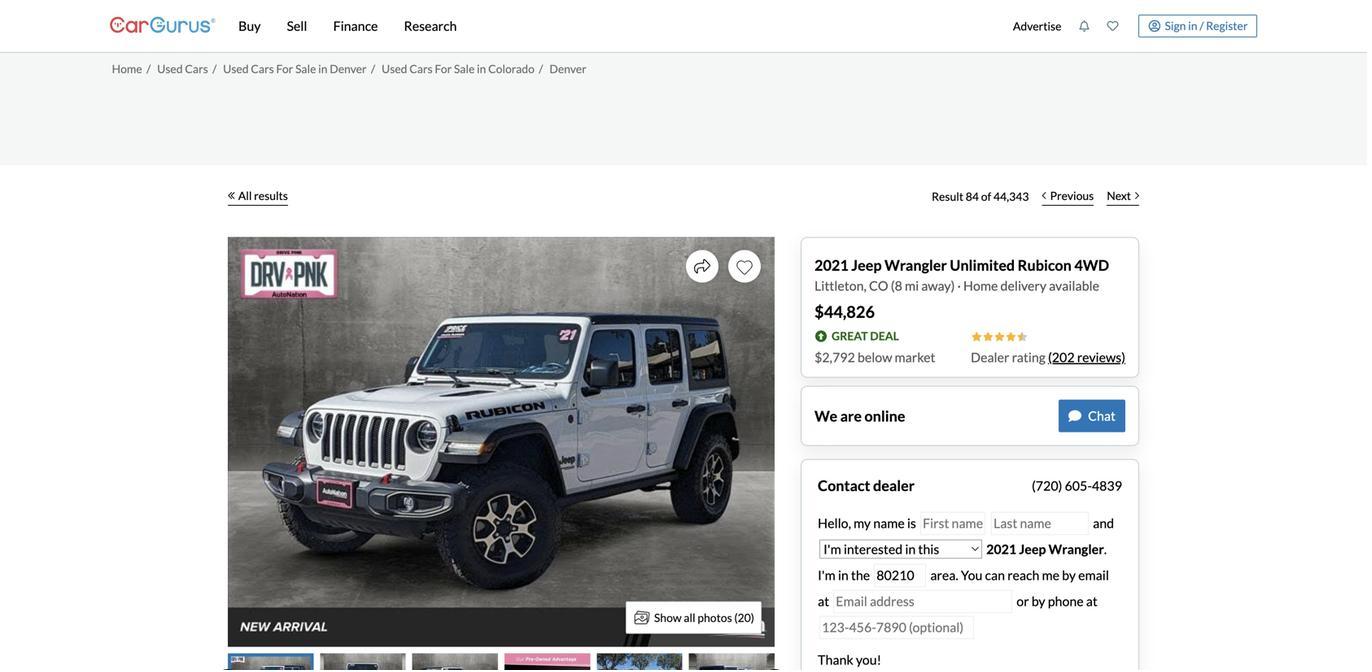 Task type: vqa. For each thing, say whether or not it's contained in the screenshot.
'ACCEPTED'
no



Task type: describe. For each thing, give the bounding box(es) containing it.
below
[[858, 350, 892, 365]]

result
[[932, 190, 964, 203]]

home link
[[112, 62, 142, 75]]

Last name field
[[991, 512, 1089, 535]]

the
[[851, 568, 870, 584]]

name
[[873, 516, 905, 531]]

605-
[[1065, 478, 1092, 494]]

available
[[1049, 278, 1100, 294]]

used cars for sale in colorado link
[[382, 62, 535, 75]]

deal
[[870, 329, 899, 343]]

of
[[981, 190, 991, 203]]

research
[[404, 18, 457, 34]]

cargurus logo homepage link image
[[110, 3, 216, 49]]

home / used cars / used cars for sale in denver / used cars for sale in colorado / denver
[[112, 62, 587, 75]]

hello, my name is
[[818, 516, 919, 531]]

1 for from the left
[[276, 62, 293, 75]]

or
[[1017, 594, 1029, 610]]

in down sell dropdown button
[[318, 62, 328, 75]]

we
[[815, 407, 838, 425]]

jeep for 2021 jeep wrangler unlimited rubicon 4wd littleton, co (8 mi away) · home delivery available
[[851, 256, 882, 274]]

colorado
[[488, 62, 535, 75]]

84
[[966, 190, 979, 203]]

mi
[[905, 278, 919, 294]]

in inside 'menu item'
[[1188, 19, 1198, 32]]

(20)
[[734, 611, 754, 625]]

jeep for 2021 jeep wrangler
[[1019, 542, 1046, 557]]

co
[[869, 278, 888, 294]]

First name field
[[920, 512, 986, 535]]

$2,792
[[815, 350, 855, 365]]

great
[[832, 329, 868, 343]]

away)
[[921, 278, 955, 294]]

dealer rating (202 reviews)
[[971, 350, 1126, 365]]

home inside 2021 jeep wrangler unlimited rubicon 4wd littleton, co (8 mi away) · home delivery available
[[964, 278, 998, 294]]

wrangler for 2021 jeep wrangler unlimited rubicon 4wd littleton, co (8 mi away) · home delivery available
[[885, 256, 947, 274]]

previous link
[[1036, 179, 1100, 214]]

view vehicle photo 5 image
[[597, 654, 683, 671]]

chat
[[1088, 408, 1116, 424]]

1 used from the left
[[157, 62, 183, 75]]

area. you can reach me by email at
[[818, 568, 1109, 610]]

thank
[[818, 652, 853, 668]]

(720)
[[1032, 478, 1062, 494]]

in inside . i'm in the
[[838, 568, 849, 584]]

vehicle full photo image
[[228, 237, 775, 647]]

previous
[[1050, 189, 1094, 203]]

view vehicle photo 4 image
[[505, 654, 590, 671]]

research button
[[391, 0, 470, 52]]

unlimited
[[950, 256, 1015, 274]]

view vehicle photo 6 image
[[689, 654, 775, 671]]

all
[[238, 189, 252, 203]]

3 used from the left
[[382, 62, 407, 75]]

show all photos (20)
[[654, 611, 754, 625]]

advertise link
[[1005, 3, 1070, 49]]

next link
[[1100, 179, 1146, 214]]

$2,792 below market
[[815, 350, 935, 365]]

wrangler for 2021 jeep wrangler
[[1049, 542, 1104, 557]]

great deal
[[832, 329, 899, 343]]

sign
[[1165, 19, 1186, 32]]

2 used from the left
[[223, 62, 249, 75]]

hello,
[[818, 516, 851, 531]]

4839
[[1092, 478, 1122, 494]]

and
[[1091, 516, 1114, 531]]

photos
[[698, 611, 732, 625]]

/ inside sign in / register link
[[1200, 19, 1204, 32]]

show all photos (20) link
[[626, 602, 762, 634]]

menu containing sign in / register
[[1005, 3, 1257, 49]]

thank you!
[[818, 652, 881, 668]]

advertise
[[1013, 19, 1062, 33]]

used cars link
[[157, 62, 208, 75]]

me
[[1042, 568, 1060, 584]]

are
[[840, 407, 862, 425]]

can
[[985, 568, 1005, 584]]

2 at from the left
[[1086, 594, 1098, 610]]

you!
[[856, 652, 881, 668]]

(202
[[1048, 350, 1075, 365]]

chevron right image
[[1135, 192, 1139, 200]]

contact dealer
[[818, 477, 915, 495]]

dealer
[[971, 350, 1010, 365]]

show
[[654, 611, 682, 625]]

2 sale from the left
[[454, 62, 475, 75]]

result 84 of 44,343
[[932, 190, 1029, 203]]

Phone (optional) telephone field
[[820, 616, 974, 640]]

we are online
[[815, 407, 905, 425]]

or by phone at
[[1017, 594, 1098, 610]]

/ right used cars link
[[212, 62, 217, 75]]



Task type: locate. For each thing, give the bounding box(es) containing it.
area.
[[930, 568, 959, 584]]

2 denver from the left
[[550, 62, 587, 75]]

used right home link
[[157, 62, 183, 75]]

all results link
[[228, 179, 288, 214]]

2 horizontal spatial cars
[[409, 62, 433, 75]]

·
[[957, 278, 961, 294]]

1 horizontal spatial sale
[[454, 62, 475, 75]]

1 vertical spatial wrangler
[[1049, 542, 1104, 557]]

2021 for 2021 jeep wrangler unlimited rubicon 4wd littleton, co (8 mi away) · home delivery available
[[815, 256, 849, 274]]

/ left register
[[1200, 19, 1204, 32]]

2021 for 2021 jeep wrangler
[[986, 542, 1017, 557]]

1 horizontal spatial wrangler
[[1049, 542, 1104, 557]]

finance
[[333, 18, 378, 34]]

0 horizontal spatial denver
[[330, 62, 367, 75]]

delivery
[[1001, 278, 1047, 294]]

buy button
[[225, 0, 274, 52]]

2021
[[815, 256, 849, 274], [986, 542, 1017, 557]]

0 horizontal spatial by
[[1032, 594, 1045, 610]]

user icon image
[[1149, 20, 1161, 32]]

my
[[854, 516, 871, 531]]

denver down finance dropdown button
[[330, 62, 367, 75]]

Zip code field
[[874, 564, 926, 588]]

jeep down the last name field
[[1019, 542, 1046, 557]]

results
[[254, 189, 288, 203]]

register
[[1206, 19, 1248, 32]]

jeep up co
[[851, 256, 882, 274]]

0 vertical spatial wrangler
[[885, 256, 947, 274]]

2 horizontal spatial used
[[382, 62, 407, 75]]

2021 jeep wrangler
[[986, 542, 1104, 557]]

0 horizontal spatial jeep
[[851, 256, 882, 274]]

(202 reviews) button
[[1048, 348, 1126, 367]]

/ right home link
[[146, 62, 151, 75]]

$44,826
[[815, 302, 875, 322]]

chevron double left image
[[228, 192, 235, 200]]

menu
[[1005, 3, 1257, 49]]

1 vertical spatial by
[[1032, 594, 1045, 610]]

wrangler up mi
[[885, 256, 947, 274]]

is
[[907, 516, 916, 531]]

0 horizontal spatial for
[[276, 62, 293, 75]]

2021 inside 2021 jeep wrangler unlimited rubicon 4wd littleton, co (8 mi away) · home delivery available
[[815, 256, 849, 274]]

at inside "area. you can reach me by email at"
[[818, 594, 829, 610]]

for
[[276, 62, 293, 75], [435, 62, 452, 75]]

/ down finance dropdown button
[[371, 62, 375, 75]]

.
[[1104, 542, 1107, 557]]

by inside "area. you can reach me by email at"
[[1062, 568, 1076, 584]]

all results
[[238, 189, 288, 203]]

open notifications image
[[1079, 20, 1090, 32]]

at right phone
[[1086, 594, 1098, 610]]

1 horizontal spatial 2021
[[986, 542, 1017, 557]]

for down research popup button
[[435, 62, 452, 75]]

1 denver from the left
[[330, 62, 367, 75]]

2021 up the littleton,
[[815, 256, 849, 274]]

home down cargurus logo homepage link
[[112, 62, 142, 75]]

littleton,
[[815, 278, 867, 294]]

denver right colorado
[[550, 62, 587, 75]]

cars down research popup button
[[409, 62, 433, 75]]

sign in / register
[[1165, 19, 1248, 32]]

(8
[[891, 278, 902, 294]]

all
[[684, 611, 695, 625]]

cars
[[185, 62, 208, 75], [251, 62, 274, 75], [409, 62, 433, 75]]

1 horizontal spatial used
[[223, 62, 249, 75]]

0 vertical spatial 2021
[[815, 256, 849, 274]]

0 vertical spatial by
[[1062, 568, 1076, 584]]

buy
[[238, 18, 261, 34]]

wrangler
[[885, 256, 947, 274], [1049, 542, 1104, 557]]

used
[[157, 62, 183, 75], [223, 62, 249, 75], [382, 62, 407, 75]]

you
[[961, 568, 983, 584]]

1 sale from the left
[[295, 62, 316, 75]]

jeep
[[851, 256, 882, 274], [1019, 542, 1046, 557]]

used down research popup button
[[382, 62, 407, 75]]

online
[[865, 407, 905, 425]]

share image
[[694, 258, 710, 275]]

0 vertical spatial home
[[112, 62, 142, 75]]

0 horizontal spatial home
[[112, 62, 142, 75]]

wrangler up email
[[1049, 542, 1104, 557]]

in right i'm
[[838, 568, 849, 584]]

1 at from the left
[[818, 594, 829, 610]]

for down sell dropdown button
[[276, 62, 293, 75]]

sell
[[287, 18, 307, 34]]

reach
[[1008, 568, 1040, 584]]

1 horizontal spatial home
[[964, 278, 998, 294]]

/
[[1200, 19, 1204, 32], [146, 62, 151, 75], [212, 62, 217, 75], [371, 62, 375, 75], [539, 62, 543, 75]]

1 cars from the left
[[185, 62, 208, 75]]

1 vertical spatial home
[[964, 278, 998, 294]]

cargurus logo homepage link link
[[110, 3, 216, 49]]

contact
[[818, 477, 870, 495]]

3 cars from the left
[[409, 62, 433, 75]]

dealer
[[873, 477, 915, 495]]

0 horizontal spatial wrangler
[[885, 256, 947, 274]]

in right sign on the top right of page
[[1188, 19, 1198, 32]]

by
[[1062, 568, 1076, 584], [1032, 594, 1045, 610]]

in left colorado
[[477, 62, 486, 75]]

0 horizontal spatial cars
[[185, 62, 208, 75]]

market
[[895, 350, 935, 365]]

rating
[[1012, 350, 1046, 365]]

sell button
[[274, 0, 320, 52]]

0 vertical spatial jeep
[[851, 256, 882, 274]]

1 vertical spatial 2021
[[986, 542, 1017, 557]]

1 horizontal spatial for
[[435, 62, 452, 75]]

sale down sell dropdown button
[[295, 62, 316, 75]]

by right me
[[1062, 568, 1076, 584]]

home
[[112, 62, 142, 75], [964, 278, 998, 294]]

saved cars image
[[1107, 20, 1119, 32]]

1 horizontal spatial by
[[1062, 568, 1076, 584]]

sale left colorado
[[454, 62, 475, 75]]

at
[[818, 594, 829, 610], [1086, 594, 1098, 610]]

chat button
[[1059, 400, 1126, 433]]

view vehicle photo 3 image
[[412, 654, 498, 671]]

rubicon
[[1018, 256, 1072, 274]]

used down buy dropdown button
[[223, 62, 249, 75]]

chevron left image
[[1042, 192, 1046, 200]]

Email address email field
[[834, 590, 1013, 614]]

comment image
[[1069, 410, 1082, 423]]

0 horizontal spatial 2021
[[815, 256, 849, 274]]

1 horizontal spatial at
[[1086, 594, 1098, 610]]

tab list
[[228, 654, 775, 671]]

view vehicle photo 1 image
[[228, 654, 314, 671]]

reviews)
[[1077, 350, 1126, 365]]

email
[[1078, 568, 1109, 584]]

2021 up can
[[986, 542, 1017, 557]]

0 horizontal spatial sale
[[295, 62, 316, 75]]

1 horizontal spatial denver
[[550, 62, 587, 75]]

(720) 605-4839
[[1032, 478, 1122, 494]]

2 for from the left
[[435, 62, 452, 75]]

sale
[[295, 62, 316, 75], [454, 62, 475, 75]]

cars down buy dropdown button
[[251, 62, 274, 75]]

denver
[[330, 62, 367, 75], [550, 62, 587, 75]]

used cars for sale in denver link
[[223, 62, 367, 75]]

1 horizontal spatial cars
[[251, 62, 274, 75]]

2 cars from the left
[[251, 62, 274, 75]]

i'm
[[818, 568, 836, 584]]

1 horizontal spatial jeep
[[1019, 542, 1046, 557]]

cars down cargurus logo homepage link
[[185, 62, 208, 75]]

4wd
[[1075, 256, 1109, 274]]

jeep inside 2021 jeep wrangler unlimited rubicon 4wd littleton, co (8 mi away) · home delivery available
[[851, 256, 882, 274]]

by right or
[[1032, 594, 1045, 610]]

sign in / register menu item
[[1127, 15, 1257, 37]]

home down unlimited
[[964, 278, 998, 294]]

44,343
[[994, 190, 1029, 203]]

/ right colorado
[[539, 62, 543, 75]]

menu bar
[[216, 0, 1005, 52]]

phone
[[1048, 594, 1084, 610]]

2021 jeep wrangler unlimited rubicon 4wd littleton, co (8 mi away) · home delivery available
[[815, 256, 1109, 294]]

0 horizontal spatial used
[[157, 62, 183, 75]]

next
[[1107, 189, 1131, 203]]

view vehicle photo 2 image
[[320, 654, 406, 671]]

wrangler inside 2021 jeep wrangler unlimited rubicon 4wd littleton, co (8 mi away) · home delivery available
[[885, 256, 947, 274]]

1 vertical spatial jeep
[[1019, 542, 1046, 557]]

. i'm in the
[[818, 542, 1107, 584]]

at down i'm
[[818, 594, 829, 610]]

sign in / register link
[[1138, 15, 1257, 37]]

menu bar containing buy
[[216, 0, 1005, 52]]

0 horizontal spatial at
[[818, 594, 829, 610]]



